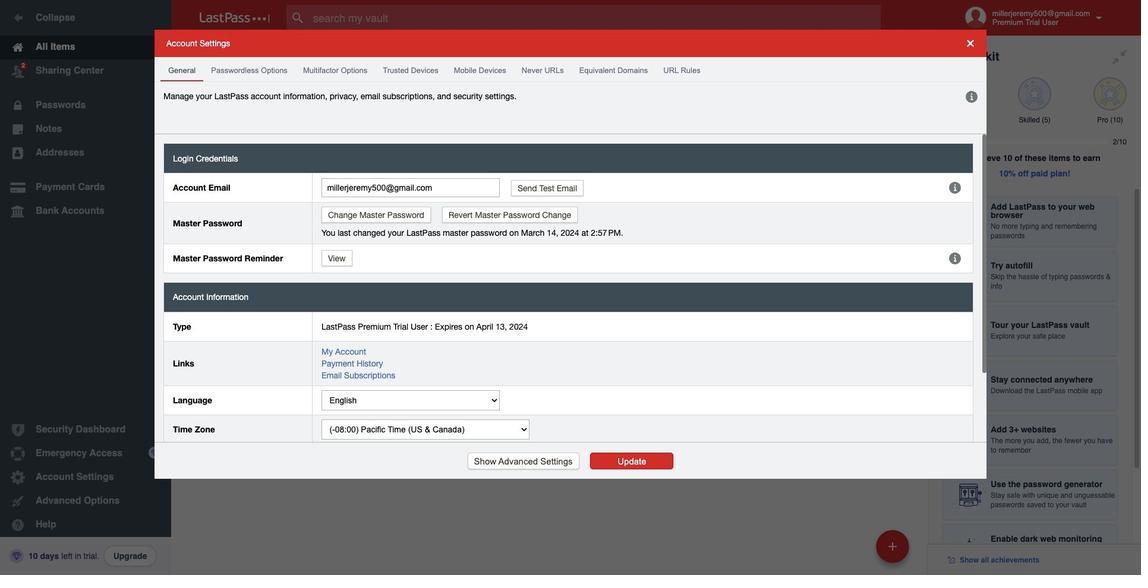 Task type: vqa. For each thing, say whether or not it's contained in the screenshot.
New item navigation
yes



Task type: describe. For each thing, give the bounding box(es) containing it.
search my vault text field
[[287, 5, 904, 31]]

lastpass image
[[200, 12, 270, 23]]

vault options navigation
[[171, 36, 929, 71]]

new item navigation
[[872, 527, 917, 576]]

main navigation navigation
[[0, 0, 171, 576]]



Task type: locate. For each thing, give the bounding box(es) containing it.
Search search field
[[287, 5, 904, 31]]

new item image
[[889, 543, 897, 551]]



